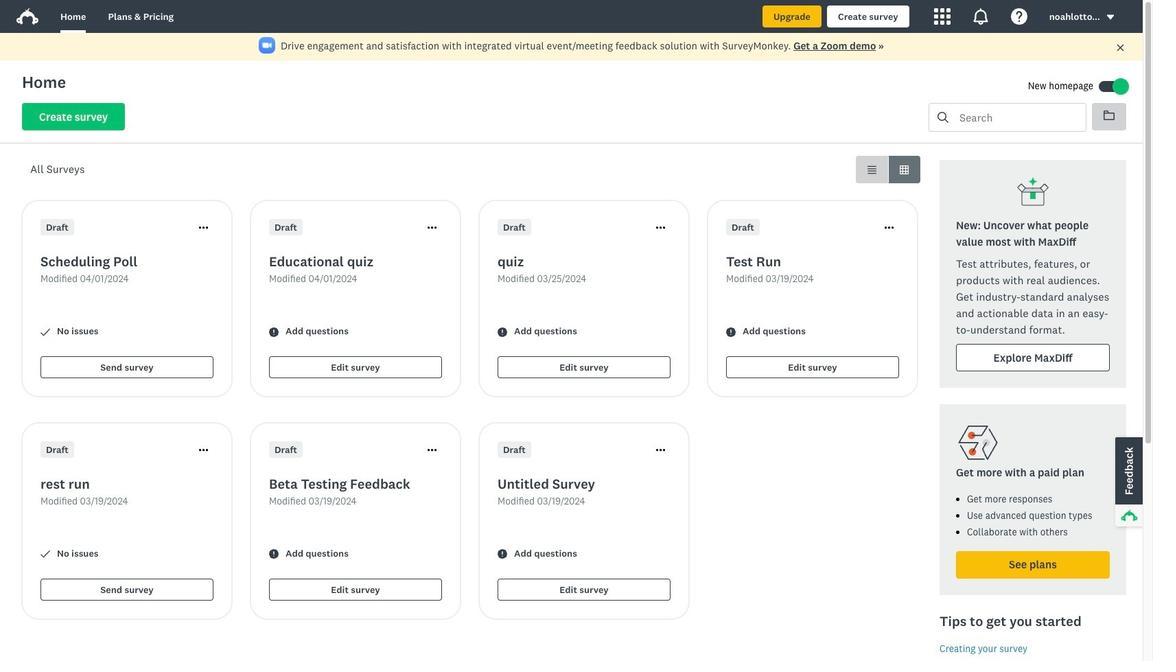 Task type: locate. For each thing, give the bounding box(es) containing it.
group
[[856, 156, 921, 183]]

help icon image
[[1011, 8, 1028, 25]]

warning image
[[269, 327, 279, 337], [498, 327, 507, 337], [726, 327, 736, 337], [269, 550, 279, 559], [498, 550, 507, 559]]

x image
[[1116, 43, 1125, 52]]

folders image
[[1104, 111, 1115, 120]]

search image
[[938, 112, 949, 123]]

1 brand logo image from the top
[[16, 5, 38, 27]]

dropdown arrow icon image
[[1106, 13, 1116, 22], [1107, 15, 1115, 20]]

notification center icon image
[[973, 8, 989, 25]]

response based pricing icon image
[[956, 421, 1000, 465]]

products icon image
[[934, 8, 951, 25], [934, 8, 951, 25]]

no issues image
[[41, 327, 50, 337]]

brand logo image
[[16, 5, 38, 27], [16, 8, 38, 25]]



Task type: describe. For each thing, give the bounding box(es) containing it.
Search text field
[[949, 104, 1086, 131]]

search image
[[938, 112, 949, 123]]

max diff icon image
[[1017, 176, 1050, 209]]

folders image
[[1104, 110, 1115, 121]]

no issues image
[[41, 550, 50, 559]]

2 brand logo image from the top
[[16, 8, 38, 25]]



Task type: vqa. For each thing, say whether or not it's contained in the screenshot.
"response based pricing icon"
yes



